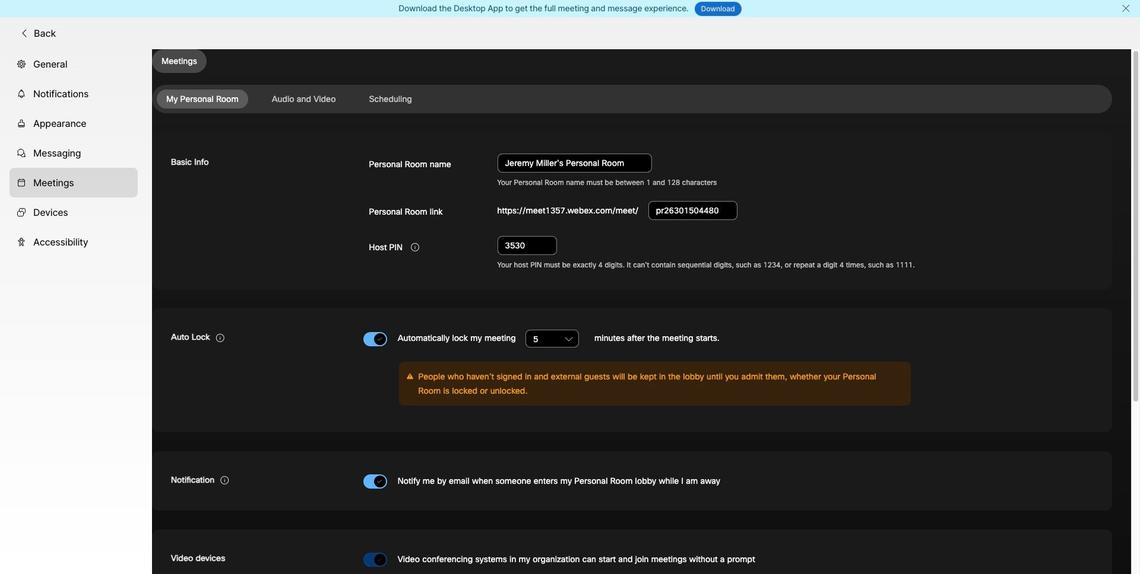 Task type: describe. For each thing, give the bounding box(es) containing it.
devices tab
[[10, 198, 138, 227]]

messaging tab
[[10, 138, 138, 168]]

meetings tab
[[10, 168, 138, 198]]

appearance tab
[[10, 109, 138, 138]]

settings navigation
[[0, 49, 152, 575]]

general tab
[[10, 49, 138, 79]]



Task type: locate. For each thing, give the bounding box(es) containing it.
cancel_16 image
[[1121, 4, 1131, 13]]

accessibility tab
[[10, 227, 138, 257]]

notifications tab
[[10, 79, 138, 109]]



Task type: vqa. For each thing, say whether or not it's contained in the screenshot.
Devices tab
yes



